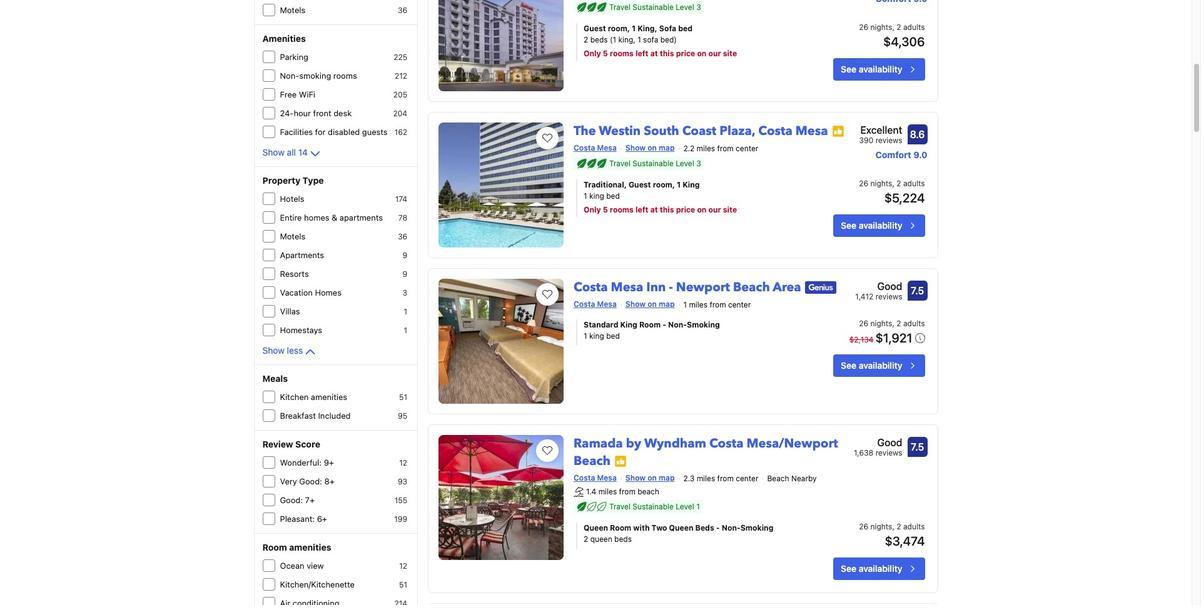 Task type: describe. For each thing, give the bounding box(es) containing it.
homes
[[315, 288, 342, 298]]

9 for apartments
[[403, 251, 407, 260]]

parking
[[280, 52, 308, 62]]

3 costa mesa from the top
[[574, 474, 617, 483]]

2 for 26 nights , 2 adults $5,224
[[897, 179, 901, 188]]

queen room with two queen beds - non-smoking 2 queen beds
[[584, 524, 774, 544]]

3 show on map from the top
[[626, 474, 675, 483]]

show all 14
[[262, 147, 308, 158]]

2 travel sustainable level 3 from the top
[[609, 159, 701, 168]]

free wifi
[[280, 89, 315, 99]]

see availability for costa mesa inn - newport beach area
[[841, 360, 903, 371]]

map for inn
[[659, 300, 675, 309]]

390
[[859, 136, 874, 145]]

inn
[[647, 279, 666, 296]]

king inside traditional, guest room, 1 king 1 king bed only 5 rooms left at this price on our site
[[589, 191, 604, 201]]

26 for $4,306
[[859, 22, 869, 32]]

see availability link for costa mesa inn - newport beach area
[[834, 355, 925, 377]]

1 queen from the left
[[584, 524, 608, 533]]

smoking inside "queen room with two queen beds - non-smoking 2 queen beds"
[[741, 524, 774, 533]]

show for 2.2 miles from center
[[626, 143, 646, 153]]

show on map for south
[[626, 143, 675, 153]]

1 vertical spatial 3
[[697, 159, 701, 168]]

see availability for ramada by wyndham costa mesa/newport beach
[[841, 564, 903, 575]]

kitchen/kitchenette
[[280, 580, 355, 590]]

show less
[[262, 345, 303, 356]]

wyndham
[[644, 435, 706, 452]]

26 for $5,224
[[859, 179, 869, 188]]

174
[[395, 195, 407, 204]]

smoking
[[299, 71, 331, 81]]

93
[[398, 477, 407, 487]]

free
[[280, 89, 297, 99]]

availability for ramada by wyndham costa mesa/newport beach
[[859, 564, 903, 575]]

costa mesa for costa
[[574, 300, 617, 309]]

14
[[298, 147, 308, 158]]

costa mesa for the
[[574, 143, 617, 153]]

very good: 8+
[[280, 477, 335, 487]]

24-
[[280, 108, 294, 118]]

$5,224
[[885, 191, 925, 205]]

scored 7.5 element for costa mesa inn - newport beach area
[[908, 281, 928, 301]]

this inside guest room, 1 king, sofa bed 2 beds (1 king, 1 sofa bed) only 5 rooms left at this price on our site
[[660, 49, 674, 58]]

map for south
[[659, 143, 675, 153]]

1.4
[[586, 488, 596, 497]]

rooms inside guest room, 1 king, sofa bed 2 beds (1 king, 1 sofa bed) only 5 rooms left at this price on our site
[[610, 49, 634, 58]]

26 nights , 2 adults $4,306
[[859, 22, 925, 49]]

bed)
[[661, 35, 677, 44]]

26 for $3,474
[[859, 523, 869, 532]]

show left all
[[262, 147, 285, 158]]

2 vertical spatial beach
[[767, 474, 789, 483]]

212
[[395, 71, 407, 81]]

155
[[395, 496, 407, 506]]

all
[[287, 147, 296, 158]]

204
[[393, 109, 407, 118]]

205
[[393, 90, 407, 99]]

less
[[287, 345, 303, 356]]

1 travel from the top
[[609, 2, 631, 12]]

2 vertical spatial center
[[736, 474, 759, 483]]

homes
[[304, 213, 329, 223]]

sustainable for wyndham
[[633, 503, 674, 512]]

non- inside standard king room - non-smoking 1 king bed
[[668, 320, 687, 330]]

see availability link for the westin south coast plaza, costa mesa
[[834, 214, 925, 237]]

2 queen from the left
[[669, 524, 694, 533]]

199
[[394, 515, 407, 524]]

on inside guest room, 1 king, sofa bed 2 beds (1 king, 1 sofa bed) only 5 rooms left at this price on our site
[[697, 49, 707, 58]]

included
[[318, 411, 351, 421]]

beach nearby
[[767, 474, 817, 483]]

0 vertical spatial 3
[[697, 2, 701, 12]]

costa mesa inn - newport beach area image
[[439, 279, 564, 404]]

price inside traditional, guest room, 1 king 1 king bed only 5 rooms left at this price on our site
[[676, 205, 695, 214]]

newport
[[676, 279, 730, 296]]

from for 1.4
[[619, 488, 636, 497]]

26 nights , 2 adults $3,474
[[859, 523, 925, 549]]

guest room, 1 king, sofa bed link
[[584, 23, 795, 34]]

good 1,638 reviews
[[854, 437, 903, 458]]

on inside traditional, guest room, 1 king 1 king bed only 5 rooms left at this price on our site
[[697, 205, 707, 214]]

room amenities
[[262, 543, 331, 553]]

on for 2.3
[[648, 474, 657, 483]]

the
[[574, 123, 596, 139]]

travel sustainable level 1
[[609, 503, 700, 512]]

78
[[398, 213, 407, 223]]

level for wyndham
[[676, 503, 694, 512]]

pleasant: 6+
[[280, 514, 327, 524]]

good element for ramada by wyndham costa mesa/newport beach
[[854, 435, 903, 450]]

show all 14 button
[[262, 146, 323, 161]]

king,
[[618, 35, 636, 44]]

the westin south coast plaza, costa mesa image
[[439, 123, 564, 248]]

reviews inside excellent 390 reviews
[[876, 136, 903, 145]]

2 for 26 nights , 2 adults $4,306
[[897, 22, 901, 32]]

sofa
[[659, 24, 677, 33]]

1,412
[[856, 292, 874, 302]]

1 36 from the top
[[398, 6, 407, 15]]

adults for $3,474
[[904, 523, 925, 532]]

center for plaza,
[[736, 144, 759, 153]]

1 level from the top
[[676, 2, 694, 12]]

king inside traditional, guest room, 1 king 1 king bed only 5 rooms left at this price on our site
[[683, 180, 700, 189]]

8+
[[324, 477, 335, 487]]

traditional, guest room, 1 king link
[[584, 179, 795, 191]]

, for $5,224
[[893, 179, 895, 188]]

$3,474
[[885, 534, 925, 549]]

room, inside guest room, 1 king, sofa bed 2 beds (1 king, 1 sofa bed) only 5 rooms left at this price on our site
[[608, 24, 630, 33]]

(1
[[610, 35, 616, 44]]

center for newport
[[728, 300, 751, 310]]

mesa left 390
[[796, 123, 828, 139]]

1,638
[[854, 449, 874, 458]]

room inside "queen room with two queen beds - non-smoking 2 queen beds"
[[610, 524, 632, 533]]

reviews for costa mesa inn - newport beach area
[[876, 292, 903, 302]]

1 vertical spatial rooms
[[333, 71, 357, 81]]

score
[[295, 439, 320, 450]]

beds
[[696, 524, 714, 533]]

see for ramada by wyndham costa mesa/newport beach
[[841, 564, 857, 575]]

6+
[[317, 514, 327, 524]]

breakfast included
[[280, 411, 351, 421]]

hour
[[294, 108, 311, 118]]

162
[[395, 128, 407, 137]]

amenities for room amenities
[[289, 543, 331, 553]]

0 vertical spatial good:
[[299, 477, 322, 487]]

left inside guest room, 1 king, sofa bed 2 beds (1 king, 1 sofa bed) only 5 rooms left at this price on our site
[[636, 49, 649, 58]]

miles for 1
[[689, 300, 708, 310]]

the westin south coast plaza, costa mesa link
[[574, 118, 828, 139]]

homestays
[[280, 325, 322, 335]]

ramada by wyndham costa mesa/newport beach image
[[439, 435, 564, 561]]

vacation homes
[[280, 288, 342, 298]]

1 motels from the top
[[280, 5, 306, 15]]

0 vertical spatial non-
[[280, 71, 299, 81]]

$4,306
[[883, 34, 925, 49]]

this property is part of our preferred partner program. it's committed to providing excellent service and good value. it'll pay us a higher commission if you make a booking. image for costa
[[832, 125, 844, 138]]

travel for by
[[609, 503, 631, 512]]

our inside guest room, 1 king, sofa bed 2 beds (1 king, 1 sofa bed) only 5 rooms left at this price on our site
[[709, 49, 721, 58]]

95
[[398, 412, 407, 421]]

from for 2.2
[[717, 144, 734, 153]]

1 miles from center
[[684, 300, 751, 310]]

ramada by wyndham costa mesa/newport beach link
[[574, 430, 838, 470]]

villas
[[280, 307, 300, 317]]

2.3 miles from center
[[684, 474, 759, 483]]

2 vertical spatial 3
[[403, 288, 407, 298]]

51 for kitchen amenities
[[399, 393, 407, 402]]

view
[[307, 561, 324, 571]]

only inside guest room, 1 king, sofa bed 2 beds (1 king, 1 sofa bed) only 5 rooms left at this price on our site
[[584, 49, 601, 58]]

from for 1
[[710, 300, 726, 310]]

0 horizontal spatial room
[[262, 543, 287, 553]]

mesa/newport
[[747, 435, 838, 452]]

apartments
[[340, 213, 383, 223]]

bed inside traditional, guest room, 1 king 1 king bed only 5 rooms left at this price on our site
[[606, 191, 620, 201]]

wonderful: 9+
[[280, 458, 334, 468]]

7+
[[305, 496, 315, 506]]

2 motels from the top
[[280, 232, 306, 242]]

1 see from the top
[[841, 64, 857, 74]]

ramada
[[574, 435, 623, 452]]

3 nights from the top
[[871, 319, 893, 328]]

king,
[[638, 24, 657, 33]]

smoking inside standard king room - non-smoking 1 king bed
[[687, 320, 720, 330]]

traditional, guest room, 1 king 1 king bed only 5 rooms left at this price on our site
[[584, 180, 737, 214]]

price inside guest room, 1 king, sofa bed 2 beds (1 king, 1 sofa bed) only 5 rooms left at this price on our site
[[676, 49, 695, 58]]

1.4 miles from beach
[[586, 488, 659, 497]]

guests
[[362, 127, 388, 137]]

2 inside "queen room with two queen beds - non-smoking 2 queen beds"
[[584, 535, 588, 544]]

scored 7.5 element for ramada by wyndham costa mesa/newport beach
[[908, 437, 928, 457]]

3 26 from the top
[[859, 319, 869, 328]]

at inside traditional, guest room, 1 king 1 king bed only 5 rooms left at this price on our site
[[651, 205, 658, 214]]

5 inside guest room, 1 king, sofa bed 2 beds (1 king, 1 sofa bed) only 5 rooms left at this price on our site
[[603, 49, 608, 58]]

room inside standard king room - non-smoking 1 king bed
[[639, 320, 661, 330]]

1 see availability from the top
[[841, 64, 903, 74]]

this property is part of our preferred partner program. it's committed to providing excellent service and good value. it'll pay us a higher commission if you make a booking. image for costa
[[832, 125, 844, 138]]

standard king room - non-smoking 1 king bed
[[584, 320, 720, 341]]



Task type: locate. For each thing, give the bounding box(es) containing it.
kitchen
[[280, 392, 309, 402]]

225
[[394, 53, 407, 62]]

good inside good 1,638 reviews
[[878, 437, 903, 449]]

1 horizontal spatial this property is part of our preferred partner program. it's committed to providing excellent service and good value. it'll pay us a higher commission if you make a booking. image
[[832, 125, 844, 138]]

smoking right beds
[[741, 524, 774, 533]]

1 price from the top
[[676, 49, 695, 58]]

, inside 26 nights , 2 adults $4,306
[[893, 22, 895, 32]]

- down inn
[[663, 320, 666, 330]]

1 vertical spatial beds
[[615, 535, 632, 544]]

2 at from the top
[[651, 205, 658, 214]]

1 horizontal spatial king
[[683, 180, 700, 189]]

7.5
[[911, 285, 924, 296], [911, 442, 924, 453]]

1 7.5 from the top
[[911, 285, 924, 296]]

our down guest room, 1 king, sofa bed link
[[709, 49, 721, 58]]

- for newport
[[669, 279, 673, 296]]

good element for costa mesa inn - newport beach area
[[856, 279, 903, 294]]

westin
[[599, 123, 641, 139]]

2
[[897, 22, 901, 32], [584, 35, 588, 44], [897, 179, 901, 188], [897, 319, 901, 328], [897, 523, 901, 532], [584, 535, 588, 544]]

1 horizontal spatial guest
[[629, 180, 651, 189]]

4 nights from the top
[[871, 523, 893, 532]]

mesa for 2.3 miles from center
[[597, 474, 617, 483]]

coast
[[682, 123, 717, 139]]

see availability link
[[834, 58, 925, 81], [834, 214, 925, 237], [834, 355, 925, 377], [834, 558, 925, 581]]

at inside guest room, 1 king, sofa bed 2 beds (1 king, 1 sofa bed) only 5 rooms left at this price on our site
[[651, 49, 658, 58]]

king
[[589, 191, 604, 201], [589, 331, 604, 341]]

reviews inside good 1,638 reviews
[[876, 449, 903, 458]]

nights for $4,306
[[871, 22, 893, 32]]

rooms right smoking
[[333, 71, 357, 81]]

0 horizontal spatial king
[[620, 320, 638, 330]]

3 adults from the top
[[904, 319, 925, 328]]

4 see availability from the top
[[841, 564, 903, 575]]

1 vertical spatial this property is part of our preferred partner program. it's committed to providing excellent service and good value. it'll pay us a higher commission if you make a booking. image
[[614, 456, 627, 468]]

2 our from the top
[[709, 205, 721, 214]]

rooms
[[610, 49, 634, 58], [333, 71, 357, 81], [610, 205, 634, 214]]

1 vertical spatial this property is part of our preferred partner program. it's committed to providing excellent service and good value. it'll pay us a higher commission if you make a booking. image
[[614, 456, 627, 468]]

12 up 93
[[399, 459, 407, 468]]

good right 1,412
[[878, 281, 903, 292]]

2 horizontal spatial -
[[716, 524, 720, 533]]

1 sustainable from the top
[[633, 2, 674, 12]]

2 costa mesa from the top
[[574, 300, 617, 309]]

7.5 for costa mesa inn - newport beach area
[[911, 285, 924, 296]]

26 nights , 2 adults
[[859, 319, 925, 328]]

see availability link down 26 nights , 2 adults $4,306
[[834, 58, 925, 81]]

south
[[644, 123, 679, 139]]

2 scored 7.5 element from the top
[[908, 437, 928, 457]]

1 vertical spatial beach
[[574, 453, 611, 470]]

reviews for ramada by wyndham costa mesa/newport beach
[[876, 449, 903, 458]]

1 horizontal spatial room
[[610, 524, 632, 533]]

on up beach
[[648, 474, 657, 483]]

entire
[[280, 213, 302, 223]]

3 see availability from the top
[[841, 360, 903, 371]]

2 horizontal spatial non-
[[722, 524, 741, 533]]

this property is part of our preferred partner program. it's committed to providing excellent service and good value. it'll pay us a higher commission if you make a booking. image down by
[[614, 456, 627, 468]]

very
[[280, 477, 297, 487]]

scored 7.5 element
[[908, 281, 928, 301], [908, 437, 928, 457]]

2 up $4,306
[[897, 22, 901, 32]]

this inside traditional, guest room, 1 king 1 king bed only 5 rooms left at this price on our site
[[660, 205, 674, 214]]

1 availability from the top
[[859, 64, 903, 74]]

26 inside 26 nights , 2 adults $5,224
[[859, 179, 869, 188]]

0 horizontal spatial beds
[[590, 35, 608, 44]]

room, down south
[[653, 180, 675, 189]]

our down "traditional, guest room, 1 king" link
[[709, 205, 721, 214]]

show for 2.3 miles from center
[[626, 474, 646, 483]]

excellent
[[861, 124, 903, 136]]

0 vertical spatial 36
[[398, 6, 407, 15]]

, inside the 26 nights , 2 adults $3,474
[[893, 523, 895, 532]]

, for $4,306
[[893, 22, 895, 32]]

, up $1,921 on the bottom
[[893, 319, 895, 328]]

guest inside traditional, guest room, 1 king 1 king bed only 5 rooms left at this price on our site
[[629, 180, 651, 189]]

beds right queen at the bottom of page
[[615, 535, 632, 544]]

1 5 from the top
[[603, 49, 608, 58]]

1 vertical spatial 36
[[398, 232, 407, 242]]

2 left queen at the bottom of page
[[584, 535, 588, 544]]

standard king room - non-smoking link
[[584, 320, 795, 331]]

guest right traditional, at the top of page
[[629, 180, 651, 189]]

2 only from the top
[[584, 205, 601, 214]]

9 for resorts
[[403, 270, 407, 279]]

sustainable up "king,"
[[633, 2, 674, 12]]

- for non-
[[663, 320, 666, 330]]

0 vertical spatial 51
[[399, 393, 407, 402]]

level up 'queen room with two queen beds - non-smoking' link
[[676, 503, 694, 512]]

room down inn
[[639, 320, 661, 330]]

on down south
[[648, 143, 657, 153]]

5 inside traditional, guest room, 1 king 1 king bed only 5 rooms left at this price on our site
[[603, 205, 608, 214]]

36 up 225
[[398, 6, 407, 15]]

1 vertical spatial bed
[[606, 191, 620, 201]]

1 vertical spatial -
[[663, 320, 666, 330]]

12 for review score
[[399, 459, 407, 468]]

1 vertical spatial good:
[[280, 496, 303, 506]]

scored 8.6 element
[[908, 124, 928, 144]]

from for 2.3
[[717, 474, 734, 483]]

reviews inside good 1,412 reviews
[[876, 292, 903, 302]]

from down newport
[[710, 300, 726, 310]]

2 map from the top
[[659, 300, 675, 309]]

0 vertical spatial our
[[709, 49, 721, 58]]

2 7.5 from the top
[[911, 442, 924, 453]]

wonderful:
[[280, 458, 322, 468]]

see availability down $2,134
[[841, 360, 903, 371]]

2 vertical spatial map
[[659, 474, 675, 483]]

beach for ramada by wyndham costa mesa/newport beach
[[574, 453, 611, 470]]

1 vertical spatial only
[[584, 205, 601, 214]]

breakfast
[[280, 411, 316, 421]]

2 left (1
[[584, 35, 588, 44]]

0 vertical spatial 12
[[399, 459, 407, 468]]

1 vertical spatial good
[[878, 437, 903, 449]]

2 see availability link from the top
[[834, 214, 925, 237]]

see availability for the westin south coast plaza, costa mesa
[[841, 220, 903, 231]]

2.2 miles from center
[[684, 144, 759, 153]]

1 51 from the top
[[399, 393, 407, 402]]

show up standard king room - non-smoking 1 king bed
[[626, 300, 646, 309]]

2 adults from the top
[[904, 179, 925, 188]]

1 left from the top
[[636, 49, 649, 58]]

beds inside guest room, 1 king, sofa bed 2 beds (1 king, 1 sofa bed) only 5 rooms left at this price on our site
[[590, 35, 608, 44]]

2 for 26 nights , 2 adults
[[897, 319, 901, 328]]

rooms down "king,"
[[610, 49, 634, 58]]

property
[[262, 175, 300, 186]]

kitchen amenities
[[280, 392, 347, 402]]

availability down the 26 nights , 2 adults $3,474
[[859, 564, 903, 575]]

site inside guest room, 1 king, sofa bed 2 beds (1 king, 1 sofa bed) only 5 rooms left at this price on our site
[[723, 49, 737, 58]]

reviews right 1,638
[[876, 449, 903, 458]]

1 vertical spatial at
[[651, 205, 658, 214]]

costa mesa marriott image
[[439, 0, 564, 91]]

amenities up included
[[311, 392, 347, 402]]

our inside traditional, guest room, 1 king 1 king bed only 5 rooms left at this price on our site
[[709, 205, 721, 214]]

1 map from the top
[[659, 143, 675, 153]]

reviews
[[876, 136, 903, 145], [876, 292, 903, 302], [876, 449, 903, 458]]

left down "traditional, guest room, 1 king" link
[[636, 205, 649, 214]]

3 sustainable from the top
[[633, 503, 674, 512]]

motels up amenities
[[280, 5, 306, 15]]

wifi
[[299, 89, 315, 99]]

1 vertical spatial costa mesa
[[574, 300, 617, 309]]

0 vertical spatial good element
[[856, 279, 903, 294]]

0 vertical spatial level
[[676, 2, 694, 12]]

4 , from the top
[[893, 523, 895, 532]]

2 left from the top
[[636, 205, 649, 214]]

1 vertical spatial reviews
[[876, 292, 903, 302]]

resorts
[[280, 269, 309, 279]]

this property is part of our preferred partner program. it's committed to providing excellent service and good value. it'll pay us a higher commission if you make a booking. image for beach
[[614, 456, 627, 468]]

12 for room amenities
[[399, 562, 407, 571]]

map down inn
[[659, 300, 675, 309]]

26 inside the 26 nights , 2 adults $3,474
[[859, 523, 869, 532]]

3
[[697, 2, 701, 12], [697, 159, 701, 168], [403, 288, 407, 298]]

nights for $3,474
[[871, 523, 893, 532]]

- right inn
[[669, 279, 673, 296]]

show for 1 miles from center
[[626, 300, 646, 309]]

guest room, 1 king, sofa bed 2 beds (1 king, 1 sofa bed) only 5 rooms left at this price on our site
[[584, 24, 737, 58]]

4 adults from the top
[[904, 523, 925, 532]]

availability for the westin south coast plaza, costa mesa
[[859, 220, 903, 231]]

0 vertical spatial travel sustainable level 3
[[609, 2, 701, 12]]

center left beach nearby at the bottom of the page
[[736, 474, 759, 483]]

king inside standard king room - non-smoking 1 king bed
[[620, 320, 638, 330]]

this
[[660, 49, 674, 58], [660, 205, 674, 214]]

costa mesa inn - newport beach area
[[574, 279, 801, 296]]

2 up $5,224
[[897, 179, 901, 188]]

24-hour front desk
[[280, 108, 352, 118]]

0 vertical spatial site
[[723, 49, 737, 58]]

non-
[[280, 71, 299, 81], [668, 320, 687, 330], [722, 524, 741, 533]]

0 vertical spatial amenities
[[311, 392, 347, 402]]

1 vertical spatial 5
[[603, 205, 608, 214]]

-
[[669, 279, 673, 296], [663, 320, 666, 330], [716, 524, 720, 533]]

bed right sofa
[[678, 24, 693, 33]]

good: 7+
[[280, 496, 315, 506]]

0 horizontal spatial this property is part of our preferred partner program. it's committed to providing excellent service and good value. it'll pay us a higher commission if you make a booking. image
[[614, 456, 627, 468]]

3 level from the top
[[676, 503, 694, 512]]

center down 'plaza,'
[[736, 144, 759, 153]]

costa mesa down the at the left
[[574, 143, 617, 153]]

12
[[399, 459, 407, 468], [399, 562, 407, 571]]

2 this from the top
[[660, 205, 674, 214]]

bed down standard
[[606, 331, 620, 341]]

- inside standard king room - non-smoking 1 king bed
[[663, 320, 666, 330]]

site inside traditional, guest room, 1 king 1 king bed only 5 rooms left at this price on our site
[[723, 205, 737, 214]]

, inside 26 nights , 2 adults $5,224
[[893, 179, 895, 188]]

see for the westin south coast plaza, costa mesa
[[841, 220, 857, 231]]

beds inside "queen room with two queen beds - non-smoking 2 queen beds"
[[615, 535, 632, 544]]

$2,134
[[850, 335, 874, 345]]

see availability link down 26 nights , 2 adults $5,224
[[834, 214, 925, 237]]

2 inside the 26 nights , 2 adults $3,474
[[897, 523, 901, 532]]

rooms inside traditional, guest room, 1 king 1 king bed only 5 rooms left at this price on our site
[[610, 205, 634, 214]]

nights up $5,224
[[871, 179, 893, 188]]

0 vertical spatial 9
[[403, 251, 407, 260]]

travel sustainable level 3
[[609, 2, 701, 12], [609, 159, 701, 168]]

queen
[[584, 524, 608, 533], [669, 524, 694, 533]]

show down westin
[[626, 143, 646, 153]]

miles for 1.4
[[599, 488, 617, 497]]

1 only from the top
[[584, 49, 601, 58]]

show on map down south
[[626, 143, 675, 153]]

nights for $5,224
[[871, 179, 893, 188]]

3 see availability link from the top
[[834, 355, 925, 377]]

7.5 for ramada by wyndham costa mesa/newport beach
[[911, 442, 924, 453]]

mesa down westin
[[597, 143, 617, 153]]

nights inside the 26 nights , 2 adults $3,474
[[871, 523, 893, 532]]

from left beach
[[619, 488, 636, 497]]

this property is part of our preferred partner program. it's committed to providing excellent service and good value. it'll pay us a higher commission if you make a booking. image left 390
[[832, 125, 844, 138]]

0 vertical spatial left
[[636, 49, 649, 58]]

0 vertical spatial 7.5
[[911, 285, 924, 296]]

2 36 from the top
[[398, 232, 407, 242]]

show on map for inn
[[626, 300, 675, 309]]

adults inside 26 nights , 2 adults $5,224
[[904, 179, 925, 188]]

this property is part of our preferred partner program. it's committed to providing excellent service and good value. it'll pay us a higher commission if you make a booking. image down by
[[614, 456, 627, 468]]

miles for 2.2
[[697, 144, 715, 153]]

1 horizontal spatial non-
[[668, 320, 687, 330]]

0 vertical spatial beach
[[733, 279, 770, 296]]

room,
[[608, 24, 630, 33], [653, 180, 675, 189]]

3 availability from the top
[[859, 360, 903, 371]]

1 nights from the top
[[871, 22, 893, 32]]

2 good from the top
[[878, 437, 903, 449]]

from
[[717, 144, 734, 153], [710, 300, 726, 310], [717, 474, 734, 483], [619, 488, 636, 497]]

non- inside "queen room with two queen beds - non-smoking 2 queen beds"
[[722, 524, 741, 533]]

availability down 26 nights , 2 adults $4,306
[[859, 64, 903, 74]]

amenities up view
[[289, 543, 331, 553]]

non-smoking rooms
[[280, 71, 357, 81]]

2 inside guest room, 1 king, sofa bed 2 beds (1 king, 1 sofa bed) only 5 rooms left at this price on our site
[[584, 35, 588, 44]]

0 vertical spatial reviews
[[876, 136, 903, 145]]

7.5 right good 1,412 reviews at the right
[[911, 285, 924, 296]]

0 vertical spatial smoking
[[687, 320, 720, 330]]

genius discounts available at this property. image
[[805, 282, 836, 294], [805, 282, 836, 294]]

good right 1,638
[[878, 437, 903, 449]]

0 vertical spatial costa mesa
[[574, 143, 617, 153]]

availability down $1,921 on the bottom
[[859, 360, 903, 371]]

1 scored 7.5 element from the top
[[908, 281, 928, 301]]

2 vertical spatial non-
[[722, 524, 741, 533]]

1 inside standard king room - non-smoking 1 king bed
[[584, 331, 587, 341]]

, for $3,474
[[893, 523, 895, 532]]

map down south
[[659, 143, 675, 153]]

4 see availability link from the top
[[834, 558, 925, 581]]

nights up $1,921 on the bottom
[[871, 319, 893, 328]]

4 26 from the top
[[859, 523, 869, 532]]

1 12 from the top
[[399, 459, 407, 468]]

2 vertical spatial show on map
[[626, 474, 675, 483]]

king right standard
[[620, 320, 638, 330]]

two
[[652, 524, 667, 533]]

left inside traditional, guest room, 1 king 1 king bed only 5 rooms left at this price on our site
[[636, 205, 649, 214]]

2 , from the top
[[893, 179, 895, 188]]

3 , from the top
[[893, 319, 895, 328]]

2 26 from the top
[[859, 179, 869, 188]]

queen room with two queen beds - non-smoking link
[[584, 523, 795, 534]]

2 vertical spatial sustainable
[[633, 503, 674, 512]]

beach for costa mesa inn - newport beach area
[[733, 279, 770, 296]]

smoking
[[687, 320, 720, 330], [741, 524, 774, 533]]

amenities for kitchen amenities
[[311, 392, 347, 402]]

1 site from the top
[[723, 49, 737, 58]]

nights inside 26 nights , 2 adults $5,224
[[871, 179, 893, 188]]

miles down newport
[[689, 300, 708, 310]]

,
[[893, 22, 895, 32], [893, 179, 895, 188], [893, 319, 895, 328], [893, 523, 895, 532]]

availability for costa mesa inn - newport beach area
[[859, 360, 903, 371]]

facilities
[[280, 127, 313, 137]]

2 for 26 nights , 2 adults $3,474
[[897, 523, 901, 532]]

1 9 from the top
[[403, 251, 407, 260]]

1 vertical spatial show on map
[[626, 300, 675, 309]]

mesa up standard
[[597, 300, 617, 309]]

1 vertical spatial motels
[[280, 232, 306, 242]]

this down "traditional, guest room, 1 king" link
[[660, 205, 674, 214]]

level for south
[[676, 159, 694, 168]]

1 show on map from the top
[[626, 143, 675, 153]]

2.3
[[684, 474, 695, 483]]

2 inside 26 nights , 2 adults $5,224
[[897, 179, 901, 188]]

2 show on map from the top
[[626, 300, 675, 309]]

0 vertical spatial room,
[[608, 24, 630, 33]]

only inside traditional, guest room, 1 king 1 king bed only 5 rooms left at this price on our site
[[584, 205, 601, 214]]

reviews up comfort
[[876, 136, 903, 145]]

rooms down traditional, at the top of page
[[610, 205, 634, 214]]

sustainable down south
[[633, 159, 674, 168]]

ramada by wyndham costa mesa/newport beach
[[574, 435, 838, 470]]

0 horizontal spatial non-
[[280, 71, 299, 81]]

2 availability from the top
[[859, 220, 903, 231]]

0 vertical spatial this property is part of our preferred partner program. it's committed to providing excellent service and good value. it'll pay us a higher commission if you make a booking. image
[[832, 125, 844, 138]]

see for costa mesa inn - newport beach area
[[841, 360, 857, 371]]

2 up $3,474
[[897, 523, 901, 532]]

0 vertical spatial sustainable
[[633, 2, 674, 12]]

adults up $1,921 on the bottom
[[904, 319, 925, 328]]

travel for westin
[[609, 159, 631, 168]]

mesa up "1.4 miles from beach"
[[597, 474, 617, 483]]

2 site from the top
[[723, 205, 737, 214]]

1 adults from the top
[[904, 22, 925, 32]]

1 vertical spatial room,
[[653, 180, 675, 189]]

king inside standard king room - non-smoking 1 king bed
[[589, 331, 604, 341]]

2 inside 26 nights , 2 adults $4,306
[[897, 22, 901, 32]]

0 vertical spatial guest
[[584, 24, 606, 33]]

availability
[[859, 64, 903, 74], [859, 220, 903, 231], [859, 360, 903, 371], [859, 564, 903, 575]]

0 horizontal spatial guest
[[584, 24, 606, 33]]

on
[[697, 49, 707, 58], [648, 143, 657, 153], [697, 205, 707, 214], [648, 300, 657, 309], [648, 474, 657, 483]]

2 vertical spatial bed
[[606, 331, 620, 341]]

12 down '199'
[[399, 562, 407, 571]]

- inside "queen room with two queen beds - non-smoking 2 queen beds"
[[716, 524, 720, 533]]

vacation
[[280, 288, 313, 298]]

good element
[[856, 279, 903, 294], [854, 435, 903, 450]]

1 , from the top
[[893, 22, 895, 32]]

on for 1
[[648, 300, 657, 309]]

8.6
[[910, 129, 925, 140]]

beach
[[638, 488, 659, 497]]

1 vertical spatial king
[[620, 320, 638, 330]]

2 travel from the top
[[609, 159, 631, 168]]

see availability down 26 nights , 2 adults $4,306
[[841, 64, 903, 74]]

king
[[683, 180, 700, 189], [620, 320, 638, 330]]

costa mesa up 1.4
[[574, 474, 617, 483]]

sofa
[[643, 35, 658, 44]]

mesa left inn
[[611, 279, 643, 296]]

beach inside ramada by wyndham costa mesa/newport beach
[[574, 453, 611, 470]]

adults up $4,306
[[904, 22, 925, 32]]

type
[[303, 175, 324, 186]]

non- up free
[[280, 71, 299, 81]]

1 this from the top
[[660, 49, 674, 58]]

miles right 2.2
[[697, 144, 715, 153]]

1 horizontal spatial this property is part of our preferred partner program. it's committed to providing excellent service and good value. it'll pay us a higher commission if you make a booking. image
[[832, 125, 844, 138]]

apartments
[[280, 250, 324, 260]]

guest inside guest room, 1 king, sofa bed 2 beds (1 king, 1 sofa bed) only 5 rooms left at this price on our site
[[584, 24, 606, 33]]

1 vertical spatial guest
[[629, 180, 651, 189]]

2 see availability from the top
[[841, 220, 903, 231]]

1 travel sustainable level 3 from the top
[[609, 2, 701, 12]]

center down newport
[[728, 300, 751, 310]]

ocean view
[[280, 561, 324, 571]]

travel sustainable level 3 up "king,"
[[609, 2, 701, 12]]

show up "1.4 miles from beach"
[[626, 474, 646, 483]]

2 sustainable from the top
[[633, 159, 674, 168]]

smoking down '1 miles from center'
[[687, 320, 720, 330]]

2 price from the top
[[676, 205, 695, 214]]

amenities
[[262, 33, 306, 44]]

3 travel from the top
[[609, 503, 631, 512]]

1 vertical spatial site
[[723, 205, 737, 214]]

facilities for disabled guests
[[280, 127, 388, 137]]

1 horizontal spatial smoking
[[741, 524, 774, 533]]

good for ramada by wyndham costa mesa/newport beach
[[878, 437, 903, 449]]

2 9 from the top
[[403, 270, 407, 279]]

travel up (1
[[609, 2, 631, 12]]

7.5 right good 1,638 reviews
[[911, 442, 924, 453]]

good for costa mesa inn - newport beach area
[[878, 281, 903, 292]]

36 down "78"
[[398, 232, 407, 242]]

show
[[626, 143, 646, 153], [262, 147, 285, 158], [626, 300, 646, 309], [262, 345, 285, 356], [626, 474, 646, 483]]

room, up (1
[[608, 24, 630, 33]]

on for 2.2
[[648, 143, 657, 153]]

51 for kitchen/kitchenette
[[399, 581, 407, 590]]

for
[[315, 127, 326, 137]]

0 vertical spatial scored 7.5 element
[[908, 281, 928, 301]]

see availability link for ramada by wyndham costa mesa/newport beach
[[834, 558, 925, 581]]

0 vertical spatial center
[[736, 144, 759, 153]]

1 vertical spatial travel
[[609, 159, 631, 168]]

0 vertical spatial -
[[669, 279, 673, 296]]

1 vertical spatial 51
[[399, 581, 407, 590]]

review score
[[262, 439, 320, 450]]

1 at from the top
[[651, 49, 658, 58]]

1 see availability link from the top
[[834, 58, 925, 81]]

1 horizontal spatial beds
[[615, 535, 632, 544]]

bed inside standard king room - non-smoking 1 king bed
[[606, 331, 620, 341]]

good inside good 1,412 reviews
[[878, 281, 903, 292]]

2 up $1,921 on the bottom
[[897, 319, 901, 328]]

travel down "1.4 miles from beach"
[[609, 503, 631, 512]]

pleasant:
[[280, 514, 315, 524]]

1 vertical spatial left
[[636, 205, 649, 214]]

mesa for 1 miles from center
[[597, 300, 617, 309]]

costa mesa up standard
[[574, 300, 617, 309]]

0 vertical spatial map
[[659, 143, 675, 153]]

26 inside 26 nights , 2 adults $4,306
[[859, 22, 869, 32]]

2 5 from the top
[[603, 205, 608, 214]]

see availability link down the 26 nights , 2 adults $3,474
[[834, 558, 925, 581]]

level
[[676, 2, 694, 12], [676, 159, 694, 168], [676, 503, 694, 512]]

1 vertical spatial 9
[[403, 270, 407, 279]]

disabled
[[328, 127, 360, 137]]

show left less
[[262, 345, 285, 356]]

1 vertical spatial this
[[660, 205, 674, 214]]

2 12 from the top
[[399, 562, 407, 571]]

1 costa mesa from the top
[[574, 143, 617, 153]]

2 51 from the top
[[399, 581, 407, 590]]

0 vertical spatial at
[[651, 49, 658, 58]]

0 vertical spatial king
[[683, 180, 700, 189]]

2 level from the top
[[676, 159, 694, 168]]

1 vertical spatial good element
[[854, 435, 903, 450]]

1 good from the top
[[878, 281, 903, 292]]

0 vertical spatial price
[[676, 49, 695, 58]]

0 vertical spatial show on map
[[626, 143, 675, 153]]

price down "traditional, guest room, 1 king" link
[[676, 205, 695, 214]]

0 vertical spatial rooms
[[610, 49, 634, 58]]

excellent element
[[859, 123, 903, 138]]

1 vertical spatial our
[[709, 205, 721, 214]]

mesa for 2.2 miles from center
[[597, 143, 617, 153]]

sustainable for south
[[633, 159, 674, 168]]

1 vertical spatial 12
[[399, 562, 407, 571]]

0 vertical spatial good
[[878, 281, 903, 292]]

adults inside the 26 nights , 2 adults $3,474
[[904, 523, 925, 532]]

0 vertical spatial only
[[584, 49, 601, 58]]

9.0
[[914, 149, 928, 160]]

0 vertical spatial travel
[[609, 2, 631, 12]]

2 vertical spatial rooms
[[610, 205, 634, 214]]

show on map down inn
[[626, 300, 675, 309]]

1 vertical spatial sustainable
[[633, 159, 674, 168]]

availability down 26 nights , 2 adults $5,224
[[859, 220, 903, 231]]

room, inside traditional, guest room, 1 king 1 king bed only 5 rooms left at this price on our site
[[653, 180, 675, 189]]

at down sofa
[[651, 49, 658, 58]]

this property is part of our preferred partner program. it's committed to providing excellent service and good value. it'll pay us a higher commission if you make a booking. image
[[832, 125, 844, 138], [614, 456, 627, 468]]

2 vertical spatial -
[[716, 524, 720, 533]]

bed down traditional, at the top of page
[[606, 191, 620, 201]]

1 vertical spatial scored 7.5 element
[[908, 437, 928, 457]]

3 map from the top
[[659, 474, 675, 483]]

on down "traditional, guest room, 1 king" link
[[697, 205, 707, 214]]

0 vertical spatial bed
[[678, 24, 693, 33]]

comfort 9.0
[[876, 149, 928, 160]]

review
[[262, 439, 293, 450]]

level down 2.2
[[676, 159, 694, 168]]

1 king from the top
[[589, 191, 604, 201]]

beds
[[590, 35, 608, 44], [615, 535, 632, 544]]

0 vertical spatial this
[[660, 49, 674, 58]]

1 our from the top
[[709, 49, 721, 58]]

1 horizontal spatial queen
[[669, 524, 694, 533]]

entire homes & apartments
[[280, 213, 383, 223]]

adults for $4,306
[[904, 22, 925, 32]]

1 reviews from the top
[[876, 136, 903, 145]]

left
[[636, 49, 649, 58], [636, 205, 649, 214]]

adults for $5,224
[[904, 179, 925, 188]]

3 see from the top
[[841, 360, 857, 371]]

see availability down the 26 nights , 2 adults $3,474
[[841, 564, 903, 575]]

adults inside 26 nights , 2 adults $4,306
[[904, 22, 925, 32]]

2 reviews from the top
[[876, 292, 903, 302]]

4 availability from the top
[[859, 564, 903, 575]]

comfort
[[876, 149, 912, 160]]

1 vertical spatial center
[[728, 300, 751, 310]]

nights inside 26 nights , 2 adults $4,306
[[871, 22, 893, 32]]

see availability down 26 nights , 2 adults $5,224
[[841, 220, 903, 231]]

nights up $3,474
[[871, 523, 893, 532]]

miles for 2.3
[[697, 474, 715, 483]]

4 see from the top
[[841, 564, 857, 575]]

show less button
[[262, 345, 318, 360]]

this property is part of our preferred partner program. it's committed to providing excellent service and good value. it'll pay us a higher commission if you make a booking. image
[[832, 125, 844, 138], [614, 456, 627, 468]]

standard
[[584, 320, 619, 330]]

2 nights from the top
[[871, 179, 893, 188]]

beach down ramada
[[574, 453, 611, 470]]

scored 7.5 element right good 1,412 reviews at the right
[[908, 281, 928, 301]]

nights
[[871, 22, 893, 32], [871, 179, 893, 188], [871, 319, 893, 328], [871, 523, 893, 532]]

site down "traditional, guest room, 1 king" link
[[723, 205, 737, 214]]

ocean
[[280, 561, 304, 571]]

costa mesa inn - newport beach area link
[[574, 274, 801, 296]]

this property is part of our preferred partner program. it's committed to providing excellent service and good value. it'll pay us a higher commission if you make a booking. image for beach
[[614, 456, 627, 468]]

0 vertical spatial 5
[[603, 49, 608, 58]]

1 vertical spatial room
[[610, 524, 632, 533]]

costa inside ramada by wyndham costa mesa/newport beach
[[710, 435, 744, 452]]

3 reviews from the top
[[876, 449, 903, 458]]

beach
[[733, 279, 770, 296], [574, 453, 611, 470], [767, 474, 789, 483]]

see availability link down $2,134
[[834, 355, 925, 377]]

this down bed)
[[660, 49, 674, 58]]

1 vertical spatial 7.5
[[911, 442, 924, 453]]

1 vertical spatial non-
[[668, 320, 687, 330]]

0 horizontal spatial -
[[663, 320, 666, 330]]

2 see from the top
[[841, 220, 857, 231]]

2 king from the top
[[589, 331, 604, 341]]

- right beds
[[716, 524, 720, 533]]

1 26 from the top
[[859, 22, 869, 32]]

bed inside guest room, 1 king, sofa bed 2 beds (1 king, 1 sofa bed) only 5 rooms left at this price on our site
[[678, 24, 693, 33]]

miles
[[697, 144, 715, 153], [689, 300, 708, 310], [697, 474, 715, 483], [599, 488, 617, 497]]

2 vertical spatial reviews
[[876, 449, 903, 458]]



Task type: vqa. For each thing, say whether or not it's contained in the screenshot.
home
no



